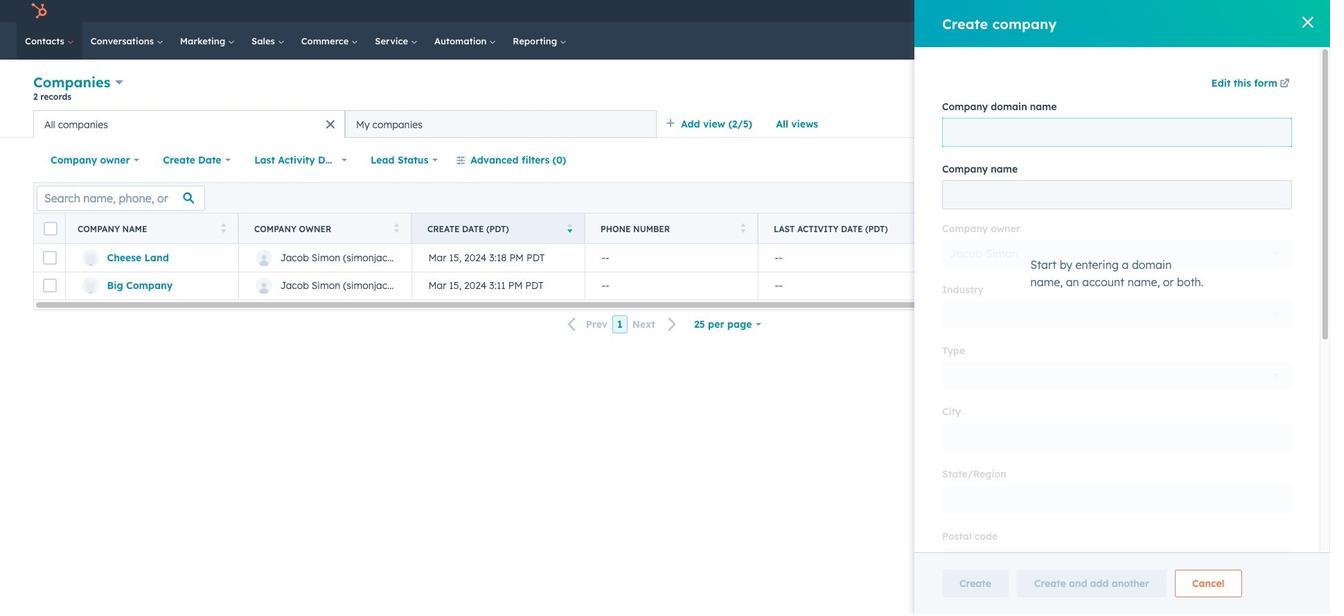 Task type: locate. For each thing, give the bounding box(es) containing it.
press to sort. image
[[394, 223, 399, 233], [741, 223, 746, 233]]

1 horizontal spatial press to sort. image
[[741, 223, 746, 233]]

2 press to sort. image from the left
[[914, 223, 919, 233]]

0 horizontal spatial press to sort. image
[[221, 223, 226, 233]]

marketplaces image
[[1127, 6, 1139, 19]]

press to sort. image
[[221, 223, 226, 233], [914, 223, 919, 233]]

pagination navigation
[[560, 315, 685, 334]]

press to sort. element
[[221, 223, 226, 235], [394, 223, 399, 235], [741, 223, 746, 235], [914, 223, 919, 235]]

0 horizontal spatial press to sort. image
[[394, 223, 399, 233]]

1 horizontal spatial press to sort. image
[[914, 223, 919, 233]]

menu
[[1026, 0, 1314, 22]]

banner
[[33, 71, 1298, 110]]

3 press to sort. element from the left
[[741, 223, 746, 235]]



Task type: vqa. For each thing, say whether or not it's contained in the screenshot.
Pagination 'navigation'
yes



Task type: describe. For each thing, give the bounding box(es) containing it.
descending sort. press to sort ascending. element
[[567, 223, 573, 235]]

4 press to sort. element from the left
[[914, 223, 919, 235]]

Search name, phone, or domain search field
[[37, 185, 205, 210]]

1 press to sort. image from the left
[[221, 223, 226, 233]]

descending sort. press to sort ascending. image
[[567, 223, 573, 233]]

jacob simon image
[[1232, 5, 1244, 17]]

Search HubSpot search field
[[1136, 29, 1282, 53]]

2 press to sort. image from the left
[[741, 223, 746, 233]]

1 press to sort. image from the left
[[394, 223, 399, 233]]

2 press to sort. element from the left
[[394, 223, 399, 235]]

1 press to sort. element from the left
[[221, 223, 226, 235]]



